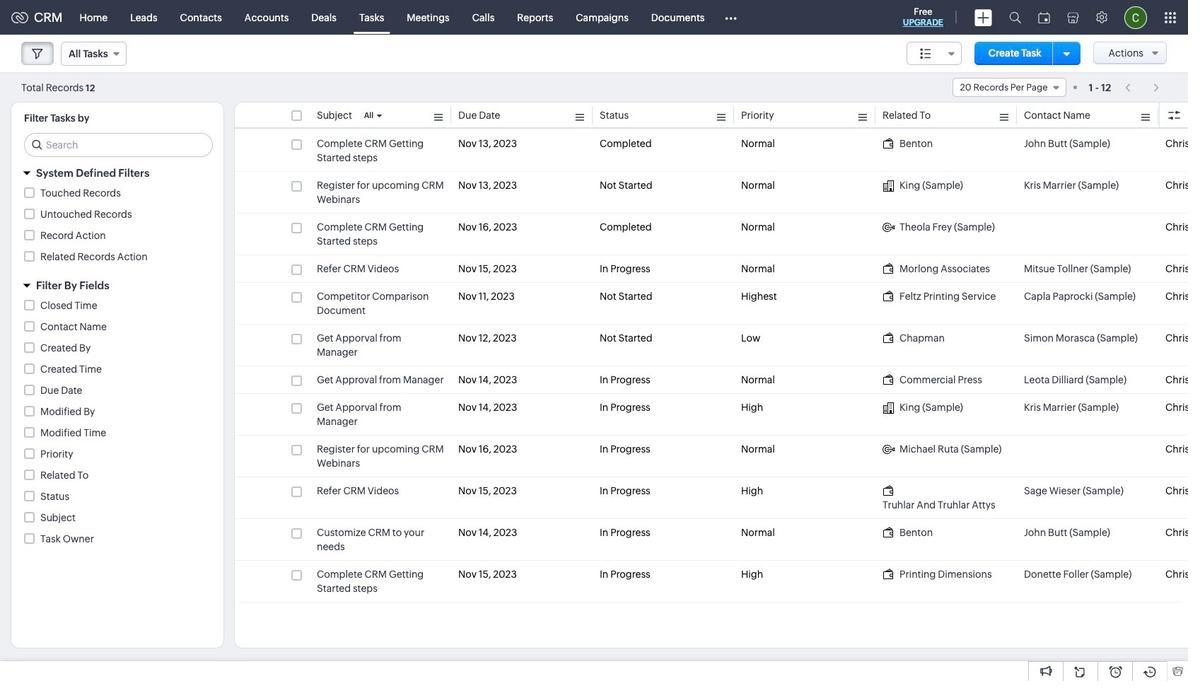 Task type: describe. For each thing, give the bounding box(es) containing it.
calendar image
[[1039, 12, 1051, 23]]

size image
[[921, 47, 932, 60]]

Other Modules field
[[716, 6, 747, 29]]

search image
[[1010, 11, 1022, 23]]

create menu image
[[975, 9, 993, 26]]



Task type: locate. For each thing, give the bounding box(es) containing it.
profile image
[[1125, 6, 1148, 29]]

create menu element
[[967, 0, 1001, 34]]

profile element
[[1117, 0, 1156, 34]]

row group
[[235, 130, 1189, 603]]

navigation
[[1119, 77, 1168, 98]]

none field size
[[907, 42, 962, 65]]

search element
[[1001, 0, 1030, 35]]

logo image
[[11, 12, 28, 23]]

None field
[[61, 42, 127, 66], [907, 42, 962, 65], [953, 78, 1067, 97], [61, 42, 127, 66], [953, 78, 1067, 97]]

Search text field
[[25, 134, 212, 156]]



